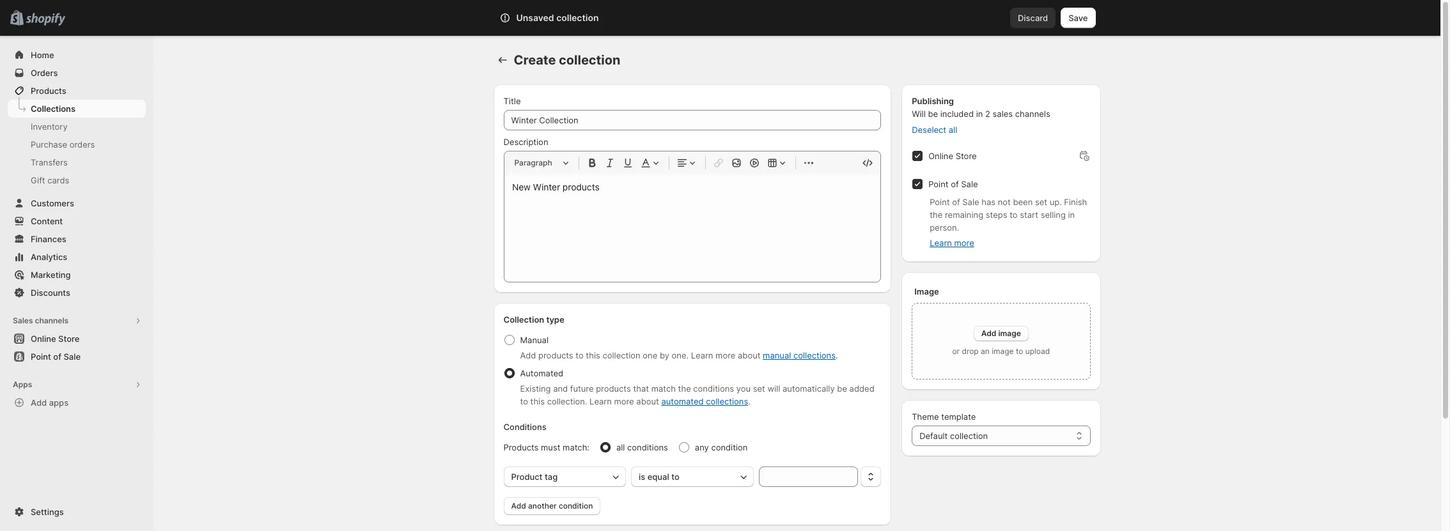 Task type: describe. For each thing, give the bounding box(es) containing it.
customers link
[[8, 194, 146, 212]]

products for products
[[31, 86, 66, 96]]

manual
[[763, 351, 791, 361]]

person.
[[930, 223, 960, 233]]

is
[[639, 472, 646, 482]]

to left upload
[[1016, 347, 1024, 356]]

automated
[[520, 368, 564, 379]]

add another condition button
[[504, 498, 601, 516]]

learn more link
[[930, 238, 975, 248]]

the inside existing and future products that match the conditions you set will automatically be added to this collection. learn more about
[[678, 384, 691, 394]]

collection for default collection
[[950, 431, 988, 441]]

theme template
[[912, 412, 976, 422]]

that
[[633, 384, 649, 394]]

set inside point of sale has not been set up. finish the remaining steps to start selling in person. learn more
[[1036, 197, 1048, 207]]

create collection
[[514, 52, 621, 68]]

add for add another condition
[[511, 501, 526, 511]]

settings link
[[8, 503, 146, 521]]

marketing link
[[8, 266, 146, 284]]

match:
[[563, 443, 590, 453]]

title
[[504, 96, 521, 106]]

equal
[[648, 472, 670, 482]]

to inside dropdown button
[[672, 472, 680, 482]]

search
[[556, 13, 584, 23]]

discard
[[1018, 13, 1049, 23]]

one
[[643, 351, 658, 361]]

you
[[737, 384, 751, 394]]

match
[[652, 384, 676, 394]]

purchase orders
[[31, 139, 95, 150]]

analytics
[[31, 252, 67, 262]]

products for products must match:
[[504, 443, 539, 453]]

Title text field
[[504, 110, 882, 130]]

point of sale has not been set up. finish the remaining steps to start selling in person. learn more
[[930, 197, 1088, 248]]

product tag
[[511, 472, 558, 482]]

gift cards link
[[8, 171, 146, 189]]

any condition
[[695, 443, 748, 453]]

1 horizontal spatial collections
[[794, 351, 836, 361]]

store inside button
[[58, 334, 80, 344]]

orders link
[[8, 64, 146, 82]]

0 vertical spatial point
[[929, 179, 949, 189]]

home link
[[8, 46, 146, 64]]

manual collections link
[[763, 351, 836, 361]]

collection for unsaved collection
[[557, 12, 599, 23]]

online store inside button
[[31, 334, 80, 344]]

add apps
[[31, 398, 69, 408]]

paragraph button
[[509, 155, 573, 171]]

customers
[[31, 198, 74, 209]]

point inside point of sale link
[[31, 352, 51, 362]]

0 vertical spatial this
[[586, 351, 600, 361]]

0 vertical spatial about
[[738, 351, 761, 361]]

collection for create collection
[[559, 52, 621, 68]]

settings
[[31, 507, 64, 517]]

2
[[986, 109, 991, 119]]

manual
[[520, 335, 549, 345]]

any
[[695, 443, 709, 453]]

0 vertical spatial sale
[[962, 179, 978, 189]]

unsaved
[[517, 12, 554, 23]]

save button
[[1061, 8, 1096, 28]]

analytics link
[[8, 248, 146, 266]]

1 horizontal spatial .
[[836, 351, 838, 361]]

shopify image
[[26, 13, 65, 26]]

1 vertical spatial collections
[[706, 397, 749, 407]]

discard button
[[1011, 8, 1056, 28]]

not
[[998, 197, 1011, 207]]

sales channels
[[13, 316, 69, 326]]

paragraph
[[515, 158, 552, 168]]

to inside existing and future products that match the conditions you set will automatically be added to this collection. learn more about
[[520, 397, 528, 407]]

online store button
[[0, 330, 154, 348]]

add image
[[982, 329, 1021, 338]]

learn for set
[[590, 397, 612, 407]]

about inside existing and future products that match the conditions you set will automatically be added to this collection. learn more about
[[637, 397, 659, 407]]

finish
[[1065, 197, 1088, 207]]

added
[[850, 384, 875, 394]]

channels inside button
[[35, 316, 69, 326]]

steps
[[986, 210, 1008, 220]]

all conditions
[[617, 443, 668, 453]]

to inside point of sale has not been set up. finish the remaining steps to start selling in person. learn more
[[1010, 210, 1018, 220]]

point inside point of sale has not been set up. finish the remaining steps to start selling in person. learn more
[[930, 197, 950, 207]]

0 horizontal spatial products
[[539, 351, 574, 361]]

is equal to button
[[631, 467, 754, 487]]

product
[[511, 472, 543, 482]]

deselect
[[912, 125, 947, 135]]

finances link
[[8, 230, 146, 248]]

1 horizontal spatial more
[[716, 351, 736, 361]]

collection.
[[547, 397, 587, 407]]

products must match:
[[504, 443, 590, 453]]

add another condition
[[511, 501, 593, 511]]

and
[[553, 384, 568, 394]]

selling
[[1041, 210, 1066, 220]]

in inside point of sale has not been set up. finish the remaining steps to start selling in person. learn more
[[1069, 210, 1075, 220]]

of inside button
[[53, 352, 61, 362]]

set inside existing and future products that match the conditions you set will automatically be added to this collection. learn more about
[[753, 384, 766, 394]]

sales
[[13, 316, 33, 326]]

condition inside add another condition button
[[559, 501, 593, 511]]

0 vertical spatial of
[[951, 179, 959, 189]]

1 vertical spatial all
[[617, 443, 625, 453]]

discounts link
[[8, 284, 146, 302]]

collections
[[31, 104, 75, 114]]

gift
[[31, 175, 45, 185]]

deselect all button
[[905, 121, 965, 139]]



Task type: vqa. For each thing, say whether or not it's contained in the screenshot.
the "tag"
yes



Task type: locate. For each thing, give the bounding box(es) containing it.
another
[[528, 501, 557, 511]]

add left another
[[511, 501, 526, 511]]

1 vertical spatial of
[[953, 197, 961, 207]]

online store down deselect all button
[[929, 151, 977, 161]]

1 vertical spatial the
[[678, 384, 691, 394]]

condition right any
[[712, 443, 748, 453]]

add for add apps
[[31, 398, 47, 408]]

0 vertical spatial channels
[[1016, 109, 1051, 119]]

1 vertical spatial .
[[749, 397, 751, 407]]

channels down discounts at the bottom of page
[[35, 316, 69, 326]]

0 horizontal spatial condition
[[559, 501, 593, 511]]

is equal to
[[639, 472, 680, 482]]

add inside add another condition button
[[511, 501, 526, 511]]

1 vertical spatial in
[[1069, 210, 1075, 220]]

point of sale
[[929, 179, 978, 189], [31, 352, 81, 362]]

this inside existing and future products that match the conditions you set will automatically be added to this collection. learn more about
[[531, 397, 545, 407]]

will
[[768, 384, 781, 394]]

2 horizontal spatial learn
[[930, 238, 952, 248]]

more inside point of sale has not been set up. finish the remaining steps to start selling in person. learn more
[[955, 238, 975, 248]]

automatically
[[783, 384, 835, 394]]

all right 'match:'
[[617, 443, 625, 453]]

2 vertical spatial more
[[614, 397, 634, 407]]

0 horizontal spatial all
[[617, 443, 625, 453]]

condition down product tag dropdown button at the left bottom
[[559, 501, 593, 511]]

0 vertical spatial point of sale
[[929, 179, 978, 189]]

more down person.
[[955, 238, 975, 248]]

automated collections .
[[662, 397, 751, 407]]

online store down sales channels at the left bottom
[[31, 334, 80, 344]]

channels right sales
[[1016, 109, 1051, 119]]

conditions
[[504, 422, 547, 432]]

1 vertical spatial sale
[[963, 197, 980, 207]]

be inside existing and future products that match the conditions you set will automatically be added to this collection. learn more about
[[837, 384, 847, 394]]

0 horizontal spatial this
[[531, 397, 545, 407]]

point of sale inside button
[[31, 352, 81, 362]]

0 vertical spatial be
[[928, 109, 938, 119]]

all
[[949, 125, 958, 135], [617, 443, 625, 453]]

this
[[586, 351, 600, 361], [531, 397, 545, 407]]

1 vertical spatial about
[[637, 397, 659, 407]]

be left added on the right bottom
[[837, 384, 847, 394]]

learn for the
[[930, 238, 952, 248]]

to down existing
[[520, 397, 528, 407]]

to right equal
[[672, 472, 680, 482]]

0 horizontal spatial the
[[678, 384, 691, 394]]

of inside point of sale has not been set up. finish the remaining steps to start selling in person. learn more
[[953, 197, 961, 207]]

0 vertical spatial online store
[[929, 151, 977, 161]]

1 vertical spatial be
[[837, 384, 847, 394]]

conditions up automated collections .
[[694, 384, 734, 394]]

purchase orders link
[[8, 136, 146, 154]]

0 vertical spatial online
[[929, 151, 954, 161]]

1 horizontal spatial products
[[596, 384, 631, 394]]

0 vertical spatial collections
[[794, 351, 836, 361]]

the up person.
[[930, 210, 943, 220]]

0 horizontal spatial be
[[837, 384, 847, 394]]

products
[[31, 86, 66, 96], [504, 443, 539, 453]]

point up person.
[[930, 197, 950, 207]]

0 horizontal spatial about
[[637, 397, 659, 407]]

0 vertical spatial more
[[955, 238, 975, 248]]

1 horizontal spatial conditions
[[694, 384, 734, 394]]

2 vertical spatial learn
[[590, 397, 612, 407]]

start
[[1020, 210, 1039, 220]]

point of sale down online store button
[[31, 352, 81, 362]]

to left 'start'
[[1010, 210, 1018, 220]]

1 horizontal spatial this
[[586, 351, 600, 361]]

0 horizontal spatial online store
[[31, 334, 80, 344]]

set left up. on the right of page
[[1036, 197, 1048, 207]]

0 vertical spatial store
[[956, 151, 977, 161]]

purchase
[[31, 139, 67, 150]]

collections
[[794, 351, 836, 361], [706, 397, 749, 407]]

learn
[[930, 238, 952, 248], [691, 351, 713, 361], [590, 397, 612, 407]]

0 horizontal spatial more
[[614, 397, 634, 407]]

add up an
[[982, 329, 997, 338]]

home
[[31, 50, 54, 60]]

1 horizontal spatial in
[[1069, 210, 1075, 220]]

2 vertical spatial of
[[53, 352, 61, 362]]

1 vertical spatial channels
[[35, 316, 69, 326]]

learn down person.
[[930, 238, 952, 248]]

1 horizontal spatial online store
[[929, 151, 977, 161]]

1 vertical spatial image
[[992, 347, 1014, 356]]

add for add image
[[982, 329, 997, 338]]

conditions up is
[[628, 443, 668, 453]]

included
[[941, 109, 974, 119]]

. right manual
[[836, 351, 838, 361]]

point up remaining
[[929, 179, 949, 189]]

1 horizontal spatial channels
[[1016, 109, 1051, 119]]

0 vertical spatial products
[[31, 86, 66, 96]]

add for add products to this collection one by one. learn more about manual collections .
[[520, 351, 536, 361]]

theme
[[912, 412, 939, 422]]

0 vertical spatial learn
[[930, 238, 952, 248]]

online down deselect all button
[[929, 151, 954, 161]]

products left "that"
[[596, 384, 631, 394]]

2 vertical spatial sale
[[64, 352, 81, 362]]

0 horizontal spatial products
[[31, 86, 66, 96]]

set left will
[[753, 384, 766, 394]]

online store link
[[8, 330, 146, 348]]

of
[[951, 179, 959, 189], [953, 197, 961, 207], [53, 352, 61, 362]]

1 vertical spatial learn
[[691, 351, 713, 361]]

1 vertical spatial set
[[753, 384, 766, 394]]

0 horizontal spatial set
[[753, 384, 766, 394]]

0 vertical spatial the
[[930, 210, 943, 220]]

collections down you
[[706, 397, 749, 407]]

collection right the unsaved
[[557, 12, 599, 23]]

add inside add apps button
[[31, 398, 47, 408]]

apps
[[49, 398, 69, 408]]

all down included at the top of the page
[[949, 125, 958, 135]]

1 vertical spatial online store
[[31, 334, 80, 344]]

None text field
[[759, 467, 859, 487]]

about left manual
[[738, 351, 761, 361]]

1 horizontal spatial products
[[504, 443, 539, 453]]

1 horizontal spatial online
[[929, 151, 954, 161]]

about
[[738, 351, 761, 361], [637, 397, 659, 407]]

0 vertical spatial products
[[539, 351, 574, 361]]

0 horizontal spatial point of sale
[[31, 352, 81, 362]]

0 horizontal spatial .
[[749, 397, 751, 407]]

deselect all
[[912, 125, 958, 135]]

1 horizontal spatial learn
[[691, 351, 713, 361]]

default
[[920, 431, 948, 441]]

save
[[1069, 13, 1088, 23]]

description
[[504, 137, 548, 147]]

product tag button
[[504, 467, 626, 487]]

2 vertical spatial point
[[31, 352, 51, 362]]

be inside publishing will be included in 2 sales channels
[[928, 109, 938, 119]]

to up the 'future'
[[576, 351, 584, 361]]

collections up automatically
[[794, 351, 836, 361]]

in inside publishing will be included in 2 sales channels
[[977, 109, 983, 119]]

products inside existing and future products that match the conditions you set will automatically be added to this collection. learn more about
[[596, 384, 631, 394]]

collections link
[[8, 100, 146, 118]]

1 vertical spatial products
[[504, 443, 539, 453]]

point of sale up remaining
[[929, 179, 978, 189]]

more down "that"
[[614, 397, 634, 407]]

1 horizontal spatial point of sale
[[929, 179, 978, 189]]

the
[[930, 210, 943, 220], [678, 384, 691, 394]]

this down existing
[[531, 397, 545, 407]]

products down conditions
[[504, 443, 539, 453]]

will
[[912, 109, 926, 119]]

sales
[[993, 109, 1013, 119]]

0 vertical spatial condition
[[712, 443, 748, 453]]

gift cards
[[31, 175, 69, 185]]

store down deselect all button
[[956, 151, 977, 161]]

conditions inside existing and future products that match the conditions you set will automatically be added to this collection. learn more about
[[694, 384, 734, 394]]

0 horizontal spatial conditions
[[628, 443, 668, 453]]

unsaved collection
[[517, 12, 599, 23]]

future
[[570, 384, 594, 394]]

remaining
[[945, 210, 984, 220]]

online down sales channels at the left bottom
[[31, 334, 56, 344]]

by
[[660, 351, 670, 361]]

store
[[956, 151, 977, 161], [58, 334, 80, 344]]

1 horizontal spatial store
[[956, 151, 977, 161]]

or
[[953, 347, 960, 356]]

all inside deselect all button
[[949, 125, 958, 135]]

orders
[[31, 68, 58, 78]]

channels inside publishing will be included in 2 sales channels
[[1016, 109, 1051, 119]]

be down publishing
[[928, 109, 938, 119]]

up.
[[1050, 197, 1062, 207]]

point of sale link
[[8, 348, 146, 366]]

add apps button
[[8, 394, 146, 412]]

upload
[[1026, 347, 1050, 356]]

default collection
[[920, 431, 988, 441]]

1 horizontal spatial the
[[930, 210, 943, 220]]

this up the 'future'
[[586, 351, 600, 361]]

0 horizontal spatial store
[[58, 334, 80, 344]]

in
[[977, 109, 983, 119], [1069, 210, 1075, 220]]

been
[[1013, 197, 1033, 207]]

products link
[[8, 82, 146, 100]]

online store
[[929, 151, 977, 161], [31, 334, 80, 344]]

add left apps
[[31, 398, 47, 408]]

collection down search
[[559, 52, 621, 68]]

in left 2
[[977, 109, 983, 119]]

collection down template
[[950, 431, 988, 441]]

image up or drop an image to upload on the right bottom of the page
[[999, 329, 1021, 338]]

products inside products "link"
[[31, 86, 66, 96]]

in down finish
[[1069, 210, 1075, 220]]

more inside existing and future products that match the conditions you set will automatically be added to this collection. learn more about
[[614, 397, 634, 407]]

condition
[[712, 443, 748, 453], [559, 501, 593, 511]]

about down "that"
[[637, 397, 659, 407]]

store up point of sale button
[[58, 334, 80, 344]]

1 vertical spatial store
[[58, 334, 80, 344]]

publishing
[[912, 96, 954, 106]]

1 horizontal spatial all
[[949, 125, 958, 135]]

inventory link
[[8, 118, 146, 136]]

transfers
[[31, 157, 68, 168]]

learn down the 'future'
[[590, 397, 612, 407]]

tag
[[545, 472, 558, 482]]

1 horizontal spatial set
[[1036, 197, 1048, 207]]

1 vertical spatial condition
[[559, 501, 593, 511]]

1 horizontal spatial condition
[[712, 443, 748, 453]]

0 vertical spatial .
[[836, 351, 838, 361]]

1 vertical spatial online
[[31, 334, 56, 344]]

0 vertical spatial conditions
[[694, 384, 734, 394]]

1 horizontal spatial be
[[928, 109, 938, 119]]

image right an
[[992, 347, 1014, 356]]

conditions
[[694, 384, 734, 394], [628, 443, 668, 453]]

online
[[929, 151, 954, 161], [31, 334, 56, 344]]

more for the
[[955, 238, 975, 248]]

0 horizontal spatial channels
[[35, 316, 69, 326]]

more
[[955, 238, 975, 248], [716, 351, 736, 361], [614, 397, 634, 407]]

learn inside point of sale has not been set up. finish the remaining steps to start selling in person. learn more
[[930, 238, 952, 248]]

collection type
[[504, 315, 565, 325]]

sale inside point of sale has not been set up. finish the remaining steps to start selling in person. learn more
[[963, 197, 980, 207]]

learn inside existing and future products that match the conditions you set will automatically be added to this collection. learn more about
[[590, 397, 612, 407]]

0 horizontal spatial collections
[[706, 397, 749, 407]]

the up automated
[[678, 384, 691, 394]]

automated collections link
[[662, 397, 749, 407]]

create
[[514, 52, 556, 68]]

0 horizontal spatial online
[[31, 334, 56, 344]]

existing and future products that match the conditions you set will automatically be added to this collection. learn more about
[[520, 384, 875, 407]]

1 vertical spatial point of sale
[[31, 352, 81, 362]]

has
[[982, 197, 996, 207]]

add down manual
[[520, 351, 536, 361]]

1 vertical spatial more
[[716, 351, 736, 361]]

the inside point of sale has not been set up. finish the remaining steps to start selling in person. learn more
[[930, 210, 943, 220]]

2 horizontal spatial more
[[955, 238, 975, 248]]

inventory
[[31, 122, 68, 132]]

search button
[[535, 8, 906, 28]]

cards
[[47, 175, 69, 185]]

1 vertical spatial conditions
[[628, 443, 668, 453]]

type
[[547, 315, 565, 325]]

products down orders
[[31, 86, 66, 96]]

marketing
[[31, 270, 71, 280]]

1 vertical spatial products
[[596, 384, 631, 394]]

1 vertical spatial this
[[531, 397, 545, 407]]

0 horizontal spatial in
[[977, 109, 983, 119]]

apps button
[[8, 376, 146, 394]]

point of sale button
[[0, 348, 154, 366]]

0 vertical spatial image
[[999, 329, 1021, 338]]

orders
[[70, 139, 95, 150]]

image
[[915, 287, 939, 297]]

channels
[[1016, 109, 1051, 119], [35, 316, 69, 326]]

products up the automated
[[539, 351, 574, 361]]

0 horizontal spatial learn
[[590, 397, 612, 407]]

products
[[539, 351, 574, 361], [596, 384, 631, 394]]

1 horizontal spatial about
[[738, 351, 761, 361]]

online inside button
[[31, 334, 56, 344]]

collection
[[504, 315, 544, 325]]

sale inside button
[[64, 352, 81, 362]]

more for set
[[614, 397, 634, 407]]

more right one.
[[716, 351, 736, 361]]

. down you
[[749, 397, 751, 407]]

0 vertical spatial set
[[1036, 197, 1048, 207]]

point up apps
[[31, 352, 51, 362]]

0 vertical spatial in
[[977, 109, 983, 119]]

automated
[[662, 397, 704, 407]]

0 vertical spatial all
[[949, 125, 958, 135]]

an
[[981, 347, 990, 356]]

1 vertical spatial point
[[930, 197, 950, 207]]

learn right one.
[[691, 351, 713, 361]]

collection left one
[[603, 351, 641, 361]]



